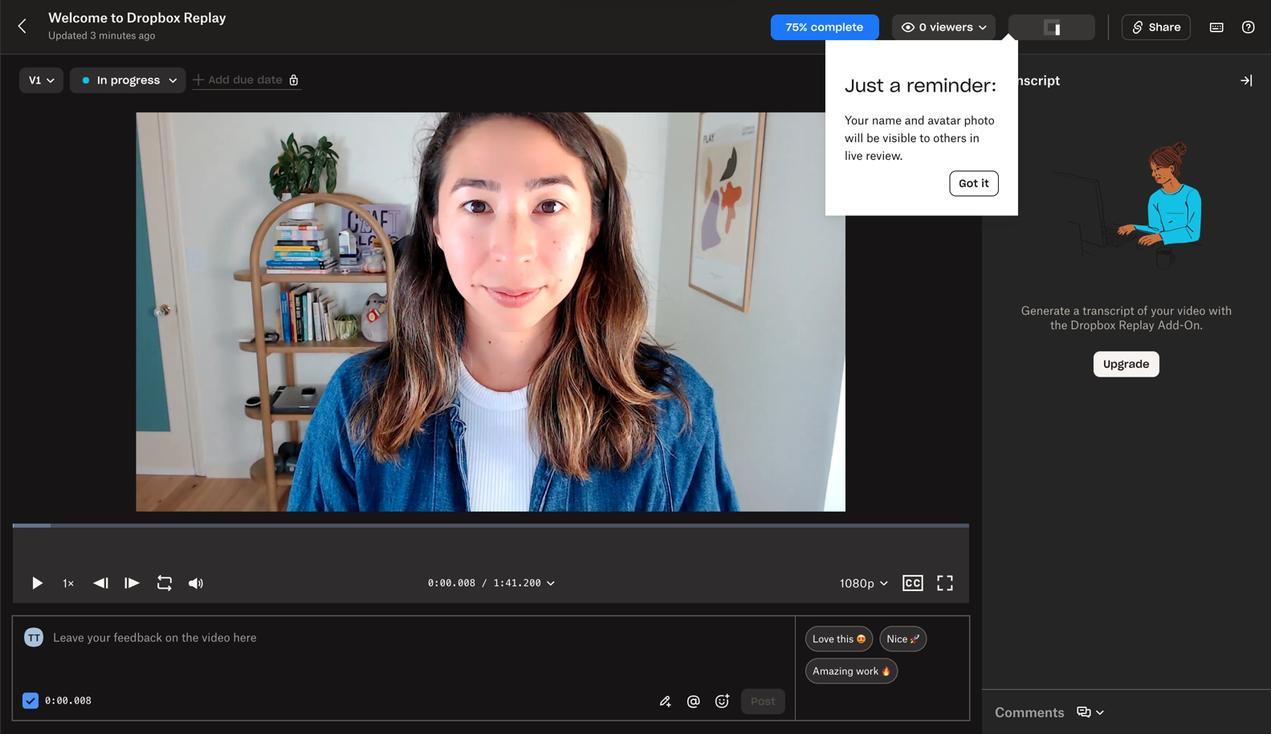 Task type: describe. For each thing, give the bounding box(es) containing it.
1 ×
[[63, 576, 75, 590]]

video player region
[[13, 112, 970, 603]]

0:00.008 for 0:00.008
[[45, 695, 91, 706]]

work
[[856, 665, 879, 677]]

v1
[[29, 74, 41, 87]]

replay inside the welcome to dropbox replay updated 3 minutes ago
[[184, 10, 226, 25]]

0:00.008 / 1:41.200
[[428, 578, 541, 589]]

make fullscreen image
[[933, 570, 958, 596]]

feedback
[[114, 631, 162, 644]]

on.
[[1184, 318, 1203, 332]]

video for here
[[202, 631, 230, 644]]

name
[[872, 113, 902, 127]]

love this 😍
[[813, 633, 866, 645]]

a for just
[[890, 74, 901, 97]]

75%
[[786, 20, 808, 34]]

mention button image
[[685, 692, 704, 712]]

dropbox inside the welcome to dropbox replay updated 3 minutes ago
[[127, 10, 181, 25]]

replay inside generate a transcript of your video with the dropbox replay add-on.
[[1119, 318, 1155, 332]]

amazing
[[813, 665, 854, 677]]

0 horizontal spatial your
[[87, 631, 111, 644]]

to inside 'your name and avatar photo will be visible to others in live review.'
[[920, 131, 931, 145]]

😍
[[857, 633, 866, 645]]

on
[[165, 631, 179, 644]]

leave your feedback on the video here
[[53, 631, 257, 644]]

welcome
[[48, 10, 108, 25]]

in
[[970, 131, 980, 145]]

just a reminder:
[[845, 74, 997, 97]]

progress bar slider
[[13, 524, 970, 528]]

got
[[959, 177, 979, 190]]

photo
[[964, 113, 995, 127]]

your inside generate a transcript of your video with the dropbox replay add-on.
[[1151, 304, 1175, 317]]

transcript
[[996, 72, 1060, 88]]

share
[[1150, 20, 1182, 34]]

here
[[233, 631, 257, 644]]

play video image
[[21, 567, 53, 599]]

nice 🚀
[[887, 633, 920, 645]]

generate a transcript of your video with the dropbox replay add-on.
[[1021, 304, 1233, 332]]

🚀
[[911, 633, 920, 645]]

leave
[[53, 631, 84, 644]]

visible
[[883, 131, 917, 145]]

your name and avatar photo will be visible to others in live review.
[[845, 113, 995, 162]]

welcome to dropbox replay updated 3 minutes ago
[[48, 10, 226, 41]]

75% complete button
[[771, 14, 879, 40]]

love
[[813, 633, 834, 645]]

dropbox inside generate a transcript of your video with the dropbox replay add-on.
[[1071, 318, 1116, 332]]

v1 button
[[19, 67, 64, 93]]

be
[[867, 131, 880, 145]]

tt
[[28, 633, 40, 643]]

show drawing tools image
[[656, 692, 676, 712]]

0 horizontal spatial the
[[182, 631, 199, 644]]



Task type: vqa. For each thing, say whether or not it's contained in the screenshot.
Toggle fullscreen image
no



Task type: locate. For each thing, give the bounding box(es) containing it.
1080p button
[[831, 567, 897, 599]]

and
[[905, 113, 925, 127]]

the inside generate a transcript of your video with the dropbox replay add-on.
[[1051, 318, 1068, 332]]

1 horizontal spatial video
[[1178, 304, 1206, 317]]

0:00.008 left / on the left of the page
[[428, 578, 476, 589]]

0 vertical spatial to
[[111, 10, 124, 25]]

a
[[890, 74, 901, 97], [1074, 304, 1080, 317]]

mute image
[[186, 574, 205, 593]]

live
[[845, 149, 863, 162]]

avatar
[[928, 113, 961, 127]]

1 vertical spatial video
[[202, 631, 230, 644]]

complete
[[811, 20, 864, 34]]

amazing work 🔥 button
[[806, 658, 899, 684]]

video left here
[[202, 631, 230, 644]]

to inside the welcome to dropbox replay updated 3 minutes ago
[[111, 10, 124, 25]]

this
[[837, 633, 854, 645]]

a for generate
[[1074, 304, 1080, 317]]

the
[[1051, 318, 1068, 332], [182, 631, 199, 644]]

0:00.008 inside the video player region
[[428, 578, 476, 589]]

to
[[111, 10, 124, 25], [920, 131, 931, 145]]

a inside generate a transcript of your video with the dropbox replay add-on.
[[1074, 304, 1080, 317]]

in progress
[[97, 74, 160, 87]]

1 vertical spatial dropbox
[[1071, 318, 1116, 332]]

your
[[845, 113, 869, 127]]

3
[[90, 29, 96, 41]]

dropbox up ago
[[127, 10, 181, 25]]

your up add-
[[1151, 304, 1175, 317]]

1 horizontal spatial a
[[1074, 304, 1080, 317]]

got it
[[959, 177, 990, 190]]

0 horizontal spatial to
[[111, 10, 124, 25]]

1 horizontal spatial your
[[1151, 304, 1175, 317]]

dropbox down transcript
[[1071, 318, 1116, 332]]

transcript
[[1083, 304, 1135, 317]]

1 vertical spatial a
[[1074, 304, 1080, 317]]

0 horizontal spatial dropbox
[[127, 10, 181, 25]]

review.
[[866, 149, 903, 162]]

upgrade button
[[1094, 351, 1160, 377]]

video inside generate a transcript of your video with the dropbox replay add-on.
[[1178, 304, 1206, 317]]

0 horizontal spatial replay
[[184, 10, 226, 25]]

0 vertical spatial the
[[1051, 318, 1068, 332]]

just
[[845, 74, 884, 97]]

generate
[[1021, 304, 1071, 317]]

updated
[[48, 29, 88, 41]]

1 horizontal spatial the
[[1051, 318, 1068, 332]]

others
[[934, 131, 967, 145]]

0:00.008 for 0:00.008 / 1:41.200
[[428, 578, 476, 589]]

nice
[[887, 633, 908, 645]]

1 vertical spatial 0:00.008
[[45, 695, 91, 706]]

1 vertical spatial to
[[920, 131, 931, 145]]

1 horizontal spatial 0:00.008
[[428, 578, 476, 589]]

1 horizontal spatial dropbox
[[1071, 318, 1116, 332]]

1 vertical spatial the
[[182, 631, 199, 644]]

to down and
[[920, 131, 931, 145]]

share button
[[1122, 14, 1191, 40]]

1 horizontal spatial replay
[[1119, 318, 1155, 332]]

the down generate
[[1051, 318, 1068, 332]]

75% complete
[[786, 20, 864, 34]]

dropbox
[[127, 10, 181, 25], [1071, 318, 1116, 332]]

reminder:
[[907, 74, 997, 97]]

None text field
[[53, 629, 786, 646]]

1:41.200
[[494, 578, 541, 589]]

0 vertical spatial dropbox
[[127, 10, 181, 25]]

your
[[1151, 304, 1175, 317], [87, 631, 111, 644]]

ago
[[139, 29, 155, 41]]

in
[[97, 74, 107, 87]]

captions image
[[900, 570, 926, 596]]

got it button
[[950, 171, 999, 196]]

the right on in the left of the page
[[182, 631, 199, 644]]

0 horizontal spatial a
[[890, 74, 901, 97]]

add-
[[1158, 318, 1184, 332]]

love this 😍 button
[[806, 626, 873, 652]]

of
[[1138, 304, 1148, 317]]

0 vertical spatial video
[[1178, 304, 1206, 317]]

your right leave
[[87, 631, 111, 644]]

minutes
[[99, 29, 136, 41]]

comments
[[995, 704, 1065, 720]]

×
[[67, 576, 75, 590]]

0 horizontal spatial 0:00.008
[[45, 695, 91, 706]]

video for with
[[1178, 304, 1206, 317]]

1 vertical spatial your
[[87, 631, 111, 644]]

0:00.008
[[428, 578, 476, 589], [45, 695, 91, 706]]

1
[[63, 576, 67, 590]]

1 vertical spatial replay
[[1119, 318, 1155, 332]]

hide sidebar image
[[1237, 71, 1256, 90]]

1 horizontal spatial to
[[920, 131, 931, 145]]

/
[[482, 578, 488, 589]]

a right just
[[890, 74, 901, 97]]

0 vertical spatial 0:00.008
[[428, 578, 476, 589]]

0 vertical spatial a
[[890, 74, 901, 97]]

upgrade
[[1104, 357, 1150, 371]]

to up minutes
[[111, 10, 124, 25]]

replay
[[184, 10, 226, 25], [1119, 318, 1155, 332]]

1080p
[[840, 576, 875, 590]]

a right generate
[[1074, 304, 1080, 317]]

will
[[845, 131, 864, 145]]

nice 🚀 button
[[880, 626, 928, 652]]

add emoji image
[[713, 692, 732, 711]]

🔥
[[882, 665, 891, 677]]

keyboard shortcuts image
[[1207, 18, 1227, 37]]

0 vertical spatial your
[[1151, 304, 1175, 317]]

video up on.
[[1178, 304, 1206, 317]]

enable automatic video replay upon ending image
[[153, 571, 177, 595]]

0 vertical spatial replay
[[184, 10, 226, 25]]

it
[[982, 177, 990, 190]]

0 horizontal spatial video
[[202, 631, 230, 644]]

in progress button
[[70, 67, 186, 93]]

progress
[[111, 74, 160, 87]]

video
[[1178, 304, 1206, 317], [202, 631, 230, 644]]

0:00.008 down leave
[[45, 695, 91, 706]]

amazing work 🔥
[[813, 665, 891, 677]]

with
[[1209, 304, 1233, 317]]



